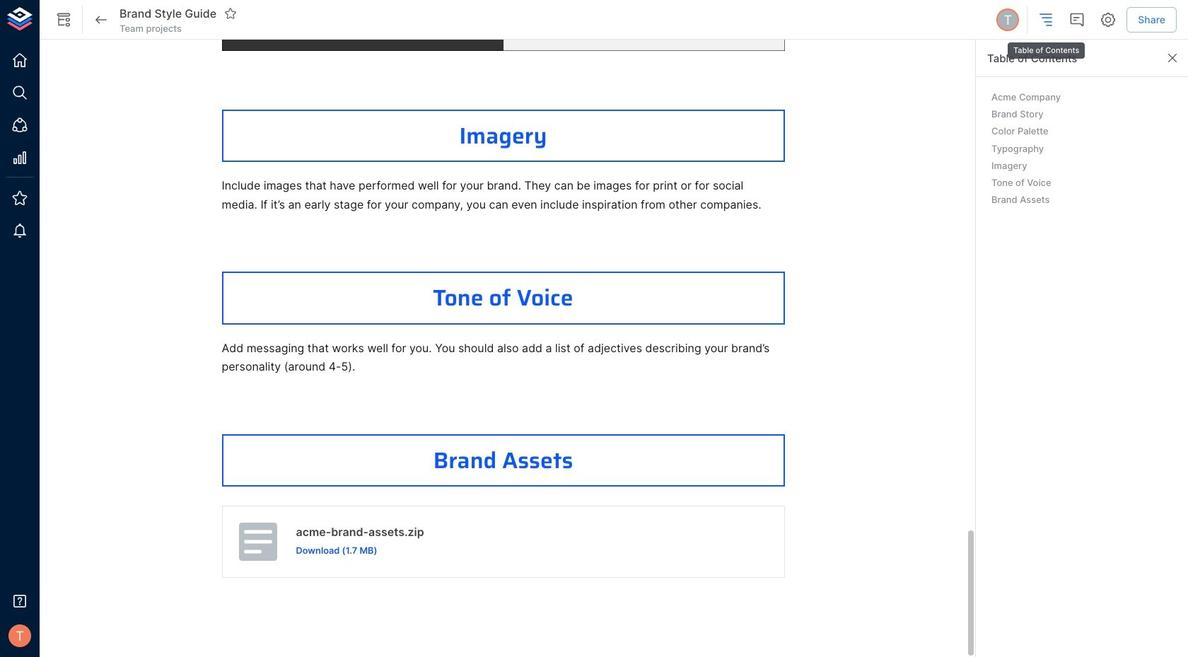 Task type: locate. For each thing, give the bounding box(es) containing it.
settings image
[[1100, 11, 1117, 28]]

comments image
[[1069, 11, 1086, 28]]

tooltip
[[1007, 33, 1087, 60]]

go back image
[[93, 11, 110, 28]]

table of contents image
[[1038, 11, 1055, 28]]



Task type: describe. For each thing, give the bounding box(es) containing it.
show wiki image
[[55, 11, 72, 28]]

favorite image
[[224, 7, 237, 20]]



Task type: vqa. For each thing, say whether or not it's contained in the screenshot.
2nd Help image from the bottom
no



